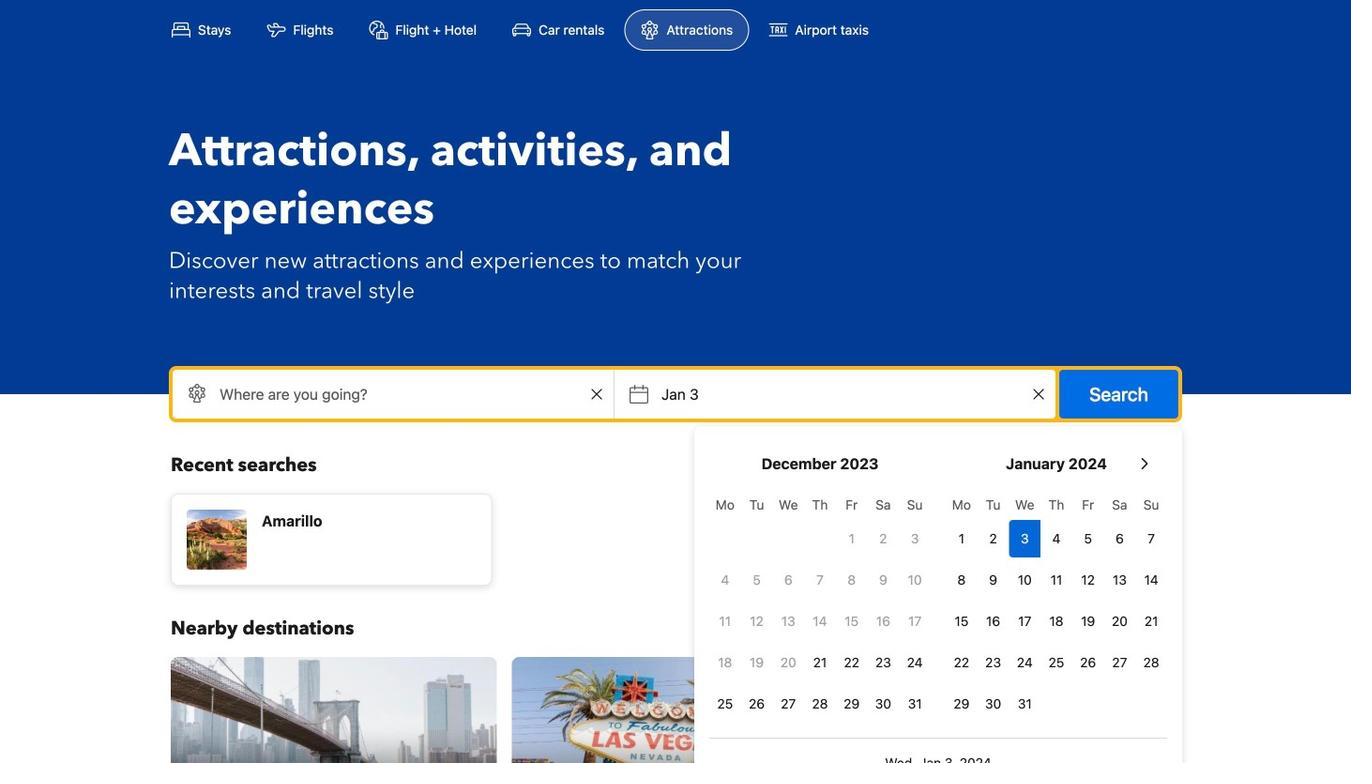 Task type: vqa. For each thing, say whether or not it's contained in the screenshot.
27 January 2024 OPTION
yes



Task type: locate. For each thing, give the bounding box(es) containing it.
7 December 2023 checkbox
[[804, 561, 836, 599]]

20 December 2023 checkbox
[[773, 644, 804, 681]]

21 January 2024 checkbox
[[1136, 603, 1168, 640]]

17 January 2024 checkbox
[[1009, 603, 1041, 640]]

4 December 2023 checkbox
[[710, 561, 741, 599]]

grid
[[710, 486, 931, 723], [946, 486, 1168, 723]]

15 January 2024 checkbox
[[946, 603, 978, 640]]

cell
[[1009, 516, 1041, 558]]

key west image
[[853, 657, 1180, 763]]

26 December 2023 checkbox
[[741, 685, 773, 723]]

28 January 2024 checkbox
[[1136, 644, 1168, 681]]

27 January 2024 checkbox
[[1104, 644, 1136, 681]]

21 December 2023 checkbox
[[804, 644, 836, 681]]

27 December 2023 checkbox
[[773, 685, 804, 723]]

new york image
[[171, 657, 497, 763]]

2 January 2024 checkbox
[[978, 520, 1009, 558]]

29 January 2024 checkbox
[[946, 685, 978, 723]]

las vegas image
[[512, 657, 838, 763]]

1 horizontal spatial grid
[[946, 486, 1168, 723]]

22 December 2023 checkbox
[[836, 644, 868, 681]]

19 December 2023 checkbox
[[741, 644, 773, 681]]

11 December 2023 checkbox
[[710, 603, 741, 640]]

4 January 2024 checkbox
[[1041, 520, 1073, 558]]

1 December 2023 checkbox
[[836, 520, 868, 558]]

8 December 2023 checkbox
[[836, 561, 868, 599]]

31 December 2023 checkbox
[[899, 685, 931, 723]]

25 December 2023 checkbox
[[710, 685, 741, 723]]

14 December 2023 checkbox
[[804, 603, 836, 640]]

Where are you going? search field
[[173, 370, 614, 419]]

13 January 2024 checkbox
[[1104, 561, 1136, 599]]

11 January 2024 checkbox
[[1041, 561, 1073, 599]]

2 December 2023 checkbox
[[868, 520, 899, 558]]

24 January 2024 checkbox
[[1009, 644, 1041, 681]]

10 December 2023 checkbox
[[899, 561, 931, 599]]

24 December 2023 checkbox
[[899, 644, 931, 681]]

3 January 2024 checkbox
[[1009, 520, 1041, 558]]

5 December 2023 checkbox
[[741, 561, 773, 599]]

0 horizontal spatial grid
[[710, 486, 931, 723]]

22 January 2024 checkbox
[[946, 644, 978, 681]]

15 December 2023 checkbox
[[836, 603, 868, 640]]

12 January 2024 checkbox
[[1073, 561, 1104, 599]]

23 December 2023 checkbox
[[868, 644, 899, 681]]

5 January 2024 checkbox
[[1073, 520, 1104, 558]]

1 grid from the left
[[710, 486, 931, 723]]

8 January 2024 checkbox
[[946, 561, 978, 599]]

18 December 2023 checkbox
[[710, 644, 741, 681]]

19 January 2024 checkbox
[[1073, 603, 1104, 640]]



Task type: describe. For each thing, give the bounding box(es) containing it.
12 December 2023 checkbox
[[741, 603, 773, 640]]

10 January 2024 checkbox
[[1009, 561, 1041, 599]]

16 December 2023 checkbox
[[868, 603, 899, 640]]

3 December 2023 checkbox
[[899, 520, 931, 558]]

9 December 2023 checkbox
[[868, 561, 899, 599]]

7 January 2024 checkbox
[[1136, 520, 1168, 558]]

17 December 2023 checkbox
[[899, 603, 931, 640]]

29 December 2023 checkbox
[[836, 685, 868, 723]]

1 January 2024 checkbox
[[946, 520, 978, 558]]

28 December 2023 checkbox
[[804, 685, 836, 723]]

23 January 2024 checkbox
[[978, 644, 1009, 681]]

31 January 2024 checkbox
[[1009, 685, 1041, 723]]

18 January 2024 checkbox
[[1041, 603, 1073, 640]]

cell inside grid
[[1009, 516, 1041, 558]]

2 grid from the left
[[946, 486, 1168, 723]]

9 January 2024 checkbox
[[978, 561, 1009, 599]]

6 December 2023 checkbox
[[773, 561, 804, 599]]

30 December 2023 checkbox
[[868, 685, 899, 723]]

6 January 2024 checkbox
[[1104, 520, 1136, 558]]

14 January 2024 checkbox
[[1136, 561, 1168, 599]]

20 January 2024 checkbox
[[1104, 603, 1136, 640]]

26 January 2024 checkbox
[[1073, 644, 1104, 681]]

30 January 2024 checkbox
[[978, 685, 1009, 723]]

25 January 2024 checkbox
[[1041, 644, 1073, 681]]

16 January 2024 checkbox
[[978, 603, 1009, 640]]

13 December 2023 checkbox
[[773, 603, 804, 640]]



